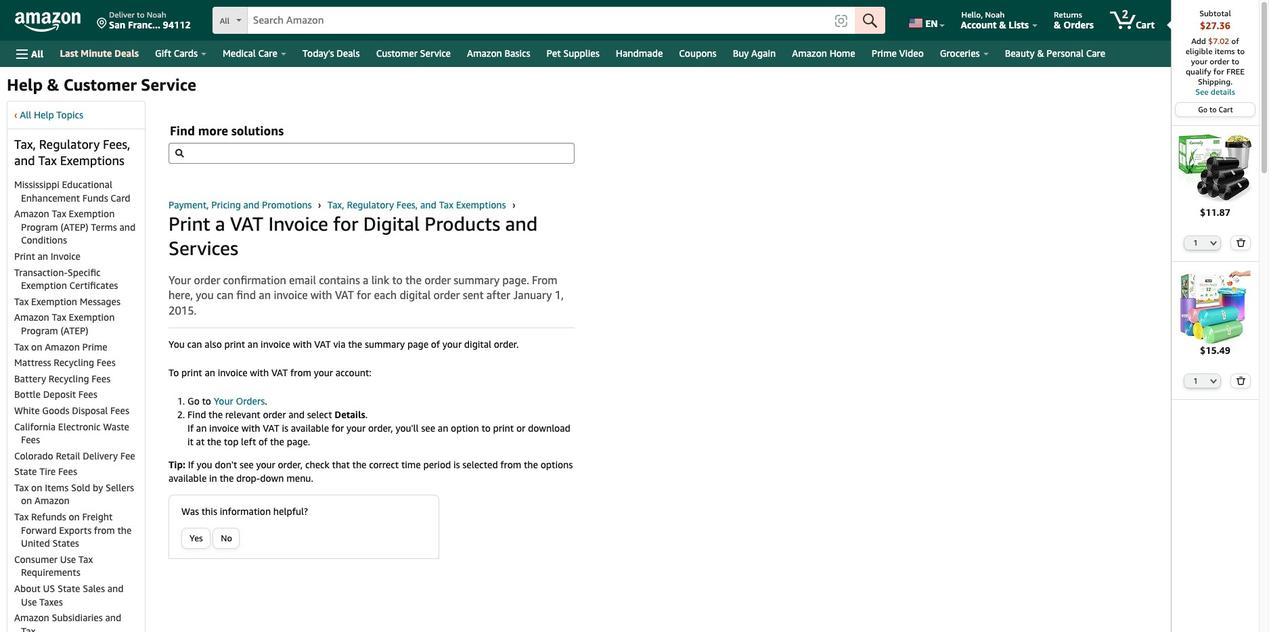 Task type: locate. For each thing, give the bounding box(es) containing it.
0 horizontal spatial your
[[169, 274, 191, 287]]

print left or
[[493, 423, 514, 434]]

if inside if you don't see your order, check that the correct time period is selected from the             options available in the drop-down menu.
[[188, 459, 194, 471]]

for down payment, pricing and promotions › tax, regulatory fees, and tax exemptions ›
[[333, 213, 359, 235]]

& left lists in the top right of the page
[[1000, 19, 1007, 30]]

1 deals from the left
[[114, 47, 139, 59]]

tax up forward
[[14, 511, 29, 523]]

page. inside "is available for your order, you'll see an option to print or download it at the                   top left of the page."
[[287, 436, 310, 448]]

see
[[421, 423, 436, 434], [240, 459, 254, 471]]

invoice inside article
[[268, 213, 328, 235]]

coupons link
[[671, 44, 725, 63]]

the down sellers
[[117, 525, 132, 536]]

0 horizontal spatial noah
[[147, 9, 166, 20]]

gift cards
[[155, 47, 198, 59]]

1 vertical spatial digital
[[464, 339, 492, 350]]

order right the link
[[425, 274, 451, 287]]

0 vertical spatial can
[[217, 289, 234, 302]]

invoice up the transaction-specific exemption certificates link
[[51, 251, 81, 262]]

0 horizontal spatial exemptions
[[60, 153, 124, 168]]

0 horizontal spatial of
[[259, 436, 268, 448]]

0 horizontal spatial digital
[[400, 289, 431, 302]]

0 horizontal spatial can
[[187, 339, 202, 350]]

from
[[532, 274, 558, 287]]

1 horizontal spatial use
[[60, 554, 76, 565]]

1 horizontal spatial state
[[58, 583, 80, 595]]

order, inside if you don't see your order, check that the correct time period is selected from the             options available in the drop-down menu.
[[278, 459, 303, 471]]

order, inside "is available for your order, you'll see an option to print or download it at the                   top left of the page."
[[368, 423, 393, 434]]

see up drop-
[[240, 459, 254, 471]]

1 vertical spatial print
[[182, 367, 202, 379]]

is inside if you don't see your order, check that the correct time period is selected from the             options available in the drop-down menu.
[[454, 459, 460, 471]]

1 vertical spatial delete image
[[1237, 377, 1246, 386]]

see inside "is available for your order, you'll see an option to print or download it at the                   top left of the page."
[[421, 423, 436, 434]]

state down 'colorado'
[[14, 466, 37, 478]]

from up select on the bottom of the page
[[291, 367, 312, 379]]

for inside for each digital order sent after january 1, 2015.
[[357, 289, 371, 302]]

1 vertical spatial use
[[21, 596, 37, 608]]

service left amazon basics
[[420, 47, 451, 59]]

all right ‹
[[20, 109, 31, 121]]

messages
[[80, 296, 121, 307]]

1 vertical spatial order,
[[278, 459, 303, 471]]

with up your orders link
[[250, 367, 269, 379]]

0 vertical spatial your
[[169, 274, 191, 287]]

Yes submit
[[182, 529, 210, 549]]

help & customer service link
[[7, 75, 196, 98]]

all left last
[[31, 48, 44, 59]]

1 horizontal spatial digital
[[464, 339, 492, 350]]

buy again
[[733, 47, 776, 59]]

order
[[1210, 56, 1230, 66], [194, 274, 220, 287], [425, 274, 451, 287], [434, 289, 460, 302], [263, 409, 286, 421]]

tax inside tax, regulatory fees, and tax exemptions
[[38, 153, 57, 168]]

0 vertical spatial digital
[[400, 289, 431, 302]]

(atep)
[[61, 221, 88, 233], [61, 325, 88, 337]]

1 horizontal spatial summary
[[454, 274, 500, 287]]

delivery
[[83, 450, 118, 462]]

today's deals
[[303, 47, 360, 59]]

0 vertical spatial prime
[[872, 47, 897, 59]]

terms
[[91, 221, 117, 233]]

to inside deliver to noah san franc... 94112‌
[[137, 9, 145, 20]]

amazon down tax exemption messages "link"
[[14, 312, 49, 323]]

from inside mississippi educational enhancement funds card amazon tax exemption program (atep) terms and conditions print an invoice transaction-specific exemption certificates tax exemption messages amazon tax exemption program (atep) tax on amazon prime mattress recycling fees battery recycling fees bottle deposit fees white goods disposal fees california electronic waste fees colorado retail delivery fee state tire fees tax on items sold by sellers on amazon tax refunds on freight forward exports from the united states consumer use tax requirements about us state sales and use taxes amazon subsidiaries and tax
[[94, 525, 115, 536]]

a inside your order confirmation email contains a link to the order summary page. from here,          you can find
[[363, 274, 369, 287]]

1 vertical spatial find
[[188, 409, 206, 421]]

0 horizontal spatial summary
[[365, 339, 405, 350]]

0 vertical spatial program
[[21, 221, 58, 233]]

sent
[[463, 289, 484, 302]]

prime inside the navigation navigation
[[872, 47, 897, 59]]

shipping.
[[1199, 77, 1233, 87]]

your up down
[[256, 459, 276, 471]]

1 horizontal spatial go
[[1199, 105, 1208, 114]]

gift cards link
[[147, 44, 215, 63]]

an inside mississippi educational enhancement funds card amazon tax exemption program (atep) terms and conditions print an invoice transaction-specific exemption certificates tax exemption messages amazon tax exemption program (atep) tax on amazon prime mattress recycling fees battery recycling fees bottle deposit fees white goods disposal fees california electronic waste fees colorado retail delivery fee state tire fees tax on items sold by sellers on amazon tax refunds on freight forward exports from the united states consumer use tax requirements about us state sales and use taxes amazon subsidiaries and tax
[[38, 251, 48, 262]]

amazon left basics
[[467, 47, 502, 59]]

page. up january
[[503, 274, 530, 287]]

educational
[[62, 179, 112, 190]]

from down freight
[[94, 525, 115, 536]]

amazon inside "link"
[[467, 47, 502, 59]]

2 if from the top
[[188, 459, 194, 471]]

0 horizontal spatial go
[[188, 396, 200, 407]]

available down tip:
[[169, 473, 207, 484]]

this
[[202, 506, 217, 518]]

1 horizontal spatial see
[[421, 423, 436, 434]]

prime video link
[[864, 44, 932, 63]]

medical care
[[223, 47, 278, 59]]

is
[[282, 423, 289, 434], [454, 459, 460, 471]]

0 vertical spatial order,
[[368, 423, 393, 434]]

1 vertical spatial page.
[[287, 436, 310, 448]]

1 vertical spatial summary
[[365, 339, 405, 350]]

with up left
[[242, 423, 260, 434]]

care right medical
[[258, 47, 278, 59]]

1 horizontal spatial can
[[217, 289, 234, 302]]

2 horizontal spatial print
[[493, 423, 514, 434]]

invoice up to print an invoice with vat from your account: in the bottom of the page
[[261, 339, 291, 350]]

recycling
[[54, 357, 94, 369], [49, 373, 89, 384]]

find up at
[[188, 409, 206, 421]]

0 vertical spatial print
[[224, 339, 245, 350]]

california
[[14, 421, 56, 432]]

1 vertical spatial help
[[34, 109, 54, 121]]

noah right hello, on the top of the page
[[986, 9, 1005, 20]]

customer inside the navigation navigation
[[376, 47, 418, 59]]

you up the in
[[197, 459, 212, 471]]

print right also
[[224, 339, 245, 350]]

0 vertical spatial cart
[[1136, 19, 1155, 30]]

available
[[291, 423, 329, 434], [169, 473, 207, 484]]

dropdown image
[[1211, 379, 1218, 384]]

‹
[[14, 109, 17, 121]]

1 1 from the top
[[1194, 238, 1199, 247]]

use down states
[[60, 554, 76, 565]]

services
[[169, 237, 238, 259]]

hello, noah
[[962, 9, 1005, 20]]

exemptions up products at the top of page
[[456, 199, 506, 211]]

solutions
[[231, 123, 284, 138]]

2 deals from the left
[[337, 47, 360, 59]]

orders up relevant on the left of the page
[[236, 396, 265, 407]]

tax down 'about'
[[21, 626, 36, 633]]

tax down the enhancement
[[52, 208, 66, 220]]

1 horizontal spatial your
[[214, 396, 233, 407]]

regulatory down topics
[[39, 137, 100, 152]]

0 vertical spatial fees,
[[103, 137, 130, 152]]

0 horizontal spatial regulatory
[[39, 137, 100, 152]]

1 horizontal spatial is
[[454, 459, 460, 471]]

0 vertical spatial 1
[[1194, 238, 1199, 247]]

tax on items sold by sellers on amazon link
[[14, 482, 134, 507]]

article
[[169, 212, 575, 486]]

to right the link
[[392, 274, 403, 287]]

cart
[[1136, 19, 1155, 30], [1219, 105, 1234, 114]]

digital inside for each digital order sent after january 1, 2015.
[[400, 289, 431, 302]]

of right page
[[431, 339, 440, 350]]

1 horizontal spatial print
[[224, 339, 245, 350]]

tax up mattress
[[14, 341, 29, 353]]

an down "confirmation"
[[259, 289, 271, 302]]

0 vertical spatial you
[[196, 289, 214, 302]]

1 horizontal spatial a
[[363, 274, 369, 287]]

exemption down messages
[[69, 312, 115, 323]]

your inside of eligible items to your order to qualify for free shipping.
[[1192, 56, 1208, 66]]

1 vertical spatial prime
[[82, 341, 107, 353]]

1 if from the top
[[188, 423, 194, 434]]

0 vertical spatial exemptions
[[60, 153, 124, 168]]

see
[[1196, 87, 1209, 97]]

confirmation
[[223, 274, 286, 287]]

is right period
[[454, 459, 460, 471]]

hommaly 1.2 gallon 240 pcs small black trash bags, strong garbage bags, bathroom trash can bin liners unscented, mini plastic bags for office, waste basket liner, fit 3,4.5,6 liters, 0.5,0.8,1,1.2 gal image
[[1179, 131, 1253, 206]]

go up it
[[188, 396, 200, 407]]

buy
[[733, 47, 749, 59]]

1 horizontal spatial page.
[[503, 274, 530, 287]]

1 horizontal spatial care
[[1087, 47, 1106, 59]]

›
[[318, 199, 321, 211], [513, 199, 516, 211]]

0 vertical spatial available
[[291, 423, 329, 434]]

0 vertical spatial orders
[[1064, 19, 1094, 30]]

tax, down ‹
[[14, 137, 36, 152]]

of right "$7.02"
[[1232, 36, 1240, 46]]

exemptions inside tax, regulatory fees, and tax exemptions
[[60, 153, 124, 168]]

1 noah from the left
[[147, 9, 166, 20]]

the down don't
[[220, 473, 234, 484]]

2 1 from the top
[[1194, 377, 1199, 386]]

1 care from the left
[[258, 47, 278, 59]]

information
[[220, 506, 271, 518]]

if for you
[[188, 459, 194, 471]]

exemptions
[[60, 153, 124, 168], [456, 199, 506, 211]]

print inside "is available for your order, you'll see an option to print or download it at the                   top left of the page."
[[493, 423, 514, 434]]

of inside of eligible items to your order to qualify for free shipping.
[[1232, 36, 1240, 46]]

None submit
[[855, 7, 886, 34], [1232, 236, 1251, 250], [1232, 375, 1251, 388], [855, 7, 886, 34], [1232, 236, 1251, 250], [1232, 375, 1251, 388]]

1 vertical spatial .
[[366, 409, 368, 421]]

delete image for $11.87
[[1237, 238, 1246, 247]]

account:
[[336, 367, 372, 379]]

subsidiaries
[[52, 612, 103, 624]]

available down select on the bottom of the page
[[291, 423, 329, 434]]

for inside "is available for your order, you'll see an option to print or download it at the                   top left of the page."
[[332, 423, 344, 434]]

and right products at the top of page
[[506, 213, 538, 235]]

vat left via
[[314, 339, 331, 350]]

& for beauty
[[1038, 47, 1045, 59]]

and up products at the top of page
[[421, 199, 437, 211]]

1 vertical spatial go
[[188, 396, 200, 407]]

0 vertical spatial print
[[169, 213, 210, 235]]

can right you
[[187, 339, 202, 350]]

page. up the check
[[287, 436, 310, 448]]

and inside for digital products and services
[[506, 213, 538, 235]]

order left sent
[[434, 289, 460, 302]]

customer right today's deals
[[376, 47, 418, 59]]

& for account
[[1000, 19, 1007, 30]]

delete image right dropdown image
[[1237, 238, 1246, 247]]

amazon down taxes
[[14, 612, 49, 624]]

order inside of eligible items to your order to qualify for free shipping.
[[1210, 56, 1230, 66]]

basics
[[505, 47, 531, 59]]

returns
[[1055, 9, 1083, 20]]

and
[[14, 153, 35, 168], [243, 199, 260, 211], [421, 199, 437, 211], [506, 213, 538, 235], [119, 221, 136, 233], [289, 409, 305, 421], [107, 583, 124, 595], [105, 612, 121, 624]]

0 horizontal spatial see
[[240, 459, 254, 471]]

summary up sent
[[454, 274, 500, 287]]

0 horizontal spatial page.
[[287, 436, 310, 448]]

service
[[420, 47, 451, 59], [141, 75, 196, 94]]

your
[[169, 274, 191, 287], [214, 396, 233, 407]]

2 horizontal spatial from
[[501, 459, 522, 471]]

1 vertical spatial fees,
[[397, 199, 418, 211]]

2 horizontal spatial of
[[1232, 36, 1240, 46]]

a down pricing on the left top
[[215, 213, 225, 235]]

0 vertical spatial tax,
[[14, 137, 36, 152]]

0 vertical spatial find
[[170, 123, 195, 138]]

invoice
[[274, 289, 308, 302], [261, 339, 291, 350], [218, 367, 248, 379], [209, 423, 239, 434]]

for each digital order sent after january 1, 2015.
[[169, 289, 564, 317]]

via
[[334, 339, 346, 350]]

you right here,
[[196, 289, 214, 302]]

also
[[205, 339, 222, 350]]

mattress recycling fees link
[[14, 357, 116, 369]]

a
[[215, 213, 225, 235], [363, 274, 369, 287]]

for left each
[[357, 289, 371, 302]]

handmade link
[[608, 44, 671, 63]]

your order confirmation email contains a link to the order summary page. from here,          you can find
[[169, 274, 558, 302]]

care right personal
[[1087, 47, 1106, 59]]

2 vertical spatial of
[[259, 436, 268, 448]]

free
[[1227, 66, 1245, 77]]

print
[[224, 339, 245, 350], [182, 367, 202, 379], [493, 423, 514, 434]]

and inside tax, regulatory fees, and tax exemptions
[[14, 153, 35, 168]]

coupons
[[679, 47, 717, 59]]

orders up personal
[[1064, 19, 1094, 30]]

can left "find"
[[217, 289, 234, 302]]

the inside your order confirmation email contains a link to the order summary page. from here,          you can find
[[406, 274, 422, 287]]

tax, up for digital products and services
[[328, 199, 345, 211]]

print a vat invoice
[[169, 213, 328, 235]]

& inside returns & orders
[[1055, 19, 1062, 30]]

1 horizontal spatial .
[[366, 409, 368, 421]]

add
[[1192, 36, 1207, 46]]

0 horizontal spatial use
[[21, 596, 37, 608]]

the inside mississippi educational enhancement funds card amazon tax exemption program (atep) terms and conditions print an invoice transaction-specific exemption certificates tax exemption messages amazon tax exemption program (atep) tax on amazon prime mattress recycling fees battery recycling fees bottle deposit fees white goods disposal fees california electronic waste fees colorado retail delivery fee state tire fees tax on items sold by sellers on amazon tax refunds on freight forward exports from the united states consumer use tax requirements about us state sales and use taxes amazon subsidiaries and tax
[[117, 525, 132, 536]]

summary inside your order confirmation email contains a link to the order summary page. from here,          you can find
[[454, 274, 500, 287]]

print down payment,
[[169, 213, 210, 235]]

help left topics
[[34, 109, 54, 121]]

1 vertical spatial all
[[31, 48, 44, 59]]

white
[[14, 405, 40, 416]]

2 vertical spatial from
[[94, 525, 115, 536]]

help down all button
[[7, 75, 43, 94]]

delete image
[[1237, 238, 1246, 247], [1237, 377, 1246, 386]]

amazon image
[[15, 12, 81, 33]]

if
[[188, 423, 194, 434], [188, 459, 194, 471]]

1 vertical spatial you
[[197, 459, 212, 471]]

you inside if you don't see your order, check that the correct time period is selected from the             options available in the drop-down menu.
[[197, 459, 212, 471]]

0 horizontal spatial customer
[[63, 75, 137, 94]]

groceries
[[941, 47, 980, 59]]

0 horizontal spatial from
[[94, 525, 115, 536]]

cards
[[174, 47, 198, 59]]

page. inside your order confirmation email contains a link to the order summary page. from here,          you can find
[[503, 274, 530, 287]]

0 vertical spatial of
[[1232, 36, 1240, 46]]

tax up mississippi
[[38, 153, 57, 168]]

0 vertical spatial is
[[282, 423, 289, 434]]

period
[[424, 459, 451, 471]]

1 vertical spatial is
[[454, 459, 460, 471]]

your inside if you don't see your order, check that the correct time period is selected from the             options available in the drop-down menu.
[[256, 459, 276, 471]]

was this information helpful?
[[182, 506, 308, 518]]

colorado
[[14, 450, 53, 462]]

0 vertical spatial summary
[[454, 274, 500, 287]]

1 vertical spatial 1
[[1194, 377, 1199, 386]]

1 program from the top
[[21, 221, 58, 233]]

option
[[451, 423, 479, 434]]

more
[[198, 123, 228, 138]]

0 horizontal spatial available
[[169, 473, 207, 484]]

order, up the menu.
[[278, 459, 303, 471]]

1 (atep) from the top
[[61, 221, 88, 233]]

0 horizontal spatial tax,
[[14, 137, 36, 152]]

print up "transaction-"
[[14, 251, 35, 262]]

use
[[60, 554, 76, 565], [21, 596, 37, 608]]

0 vertical spatial .
[[265, 396, 267, 407]]

can inside your order confirmation email contains a link to the order summary page. from here,          you can find
[[217, 289, 234, 302]]

exemption down "transaction-"
[[21, 280, 67, 291]]

go for go to your orders .
[[188, 396, 200, 407]]

en link
[[902, 3, 951, 37]]

1 horizontal spatial order,
[[368, 423, 393, 434]]

the down go to your orders .
[[209, 409, 223, 421]]

1 vertical spatial program
[[21, 325, 58, 337]]

. up "is available for your order, you'll see an option to print or download it at the                   top left of the page."
[[366, 409, 368, 421]]

your inside your order confirmation email contains a link to the order summary page. from here,          you can find
[[169, 274, 191, 287]]

to right 'items' in the right top of the page
[[1238, 46, 1246, 56]]

0 vertical spatial customer
[[376, 47, 418, 59]]

find for find the relevant order and select details .
[[188, 409, 206, 421]]

customer service
[[376, 47, 451, 59]]

summary left page
[[365, 339, 405, 350]]

to inside your order confirmation email contains a link to the order summary page. from here,          you can find
[[392, 274, 403, 287]]

1 horizontal spatial invoice
[[268, 213, 328, 235]]

1 vertical spatial service
[[141, 75, 196, 94]]

an down conditions
[[38, 251, 48, 262]]

of right left
[[259, 436, 268, 448]]

to right deliver
[[137, 9, 145, 20]]

1 delete image from the top
[[1237, 238, 1246, 247]]

2 (atep) from the top
[[61, 325, 88, 337]]

1 horizontal spatial service
[[420, 47, 451, 59]]

digital
[[363, 213, 420, 235]]

each
[[374, 289, 397, 302]]

state right us at the left of page
[[58, 583, 80, 595]]

1 horizontal spatial regulatory
[[347, 199, 394, 211]]

0 vertical spatial see
[[421, 423, 436, 434]]

cart down details
[[1219, 105, 1234, 114]]

digital right each
[[400, 289, 431, 302]]

deals right today's
[[337, 47, 360, 59]]

your left the account:
[[314, 367, 333, 379]]

1 vertical spatial tax,
[[328, 199, 345, 211]]

navigation navigation
[[0, 0, 1261, 633]]

2 vertical spatial print
[[493, 423, 514, 434]]

2 delete image from the top
[[1237, 377, 1246, 386]]

regulatory
[[39, 137, 100, 152], [347, 199, 394, 211]]

1 horizontal spatial print
[[169, 213, 210, 235]]

for down 'details'
[[332, 423, 344, 434]]

1 vertical spatial state
[[58, 583, 80, 595]]

lists
[[1009, 19, 1029, 30]]

to inside "is available for your order, you'll see an option to print or download it at the                   top left of the page."
[[482, 423, 491, 434]]

at
[[196, 436, 205, 448]]

dropdown image
[[1211, 240, 1218, 246]]

prime inside mississippi educational enhancement funds card amazon tax exemption program (atep) terms and conditions print an invoice transaction-specific exemption certificates tax exemption messages amazon tax exemption program (atep) tax on amazon prime mattress recycling fees battery recycling fees bottle deposit fees white goods disposal fees california electronic waste fees colorado retail delivery fee state tire fees tax on items sold by sellers on amazon tax refunds on freight forward exports from the united states consumer use tax requirements about us state sales and use taxes amazon subsidiaries and tax
[[82, 341, 107, 353]]

summary for page
[[365, 339, 405, 350]]

0 vertical spatial (atep)
[[61, 221, 88, 233]]

digital left order.
[[464, 339, 492, 350]]

1 vertical spatial can
[[187, 339, 202, 350]]

go
[[1199, 105, 1208, 114], [188, 396, 200, 407]]

email
[[289, 274, 316, 287]]

1 vertical spatial invoice
[[51, 251, 81, 262]]

and up print a vat invoice
[[243, 199, 260, 211]]

groceries link
[[932, 44, 997, 63]]

of inside "is available for your order, you'll see an option to print or download it at the                   top left of the page."
[[259, 436, 268, 448]]

amazon left "home"
[[793, 47, 828, 59]]

tax
[[38, 153, 57, 168], [439, 199, 454, 211], [52, 208, 66, 220], [14, 296, 29, 307], [52, 312, 66, 323], [14, 341, 29, 353], [14, 482, 29, 494], [14, 511, 29, 523], [78, 554, 93, 565], [21, 626, 36, 633]]

1 vertical spatial available
[[169, 473, 207, 484]]

cart right 2
[[1136, 19, 1155, 30]]

go inside the navigation navigation
[[1199, 105, 1208, 114]]

0 horizontal spatial care
[[258, 47, 278, 59]]

exemption down funds
[[69, 208, 115, 220]]

that
[[332, 459, 350, 471]]

& up beauty & personal care
[[1055, 19, 1062, 30]]

program up conditions
[[21, 221, 58, 233]]



Task type: describe. For each thing, give the bounding box(es) containing it.
from inside if you don't see your order, check that the correct time period is selected from the             options available in the drop-down menu.
[[501, 459, 522, 471]]

amazon up mattress recycling fees link
[[45, 341, 80, 353]]

and right terms at the top left of the page
[[119, 221, 136, 233]]

battery recycling fees link
[[14, 373, 111, 384]]

if for an
[[188, 423, 194, 434]]

No submit
[[214, 529, 239, 549]]

available inside "is available for your order, you'll see an option to print or download it at the                   top left of the page."
[[291, 423, 329, 434]]

your right page
[[443, 339, 462, 350]]

drop-
[[236, 473, 260, 484]]

enhancement
[[21, 192, 80, 204]]

print an invoice link
[[14, 251, 81, 262]]

top
[[224, 436, 239, 448]]

invoice down email at the top of the page
[[274, 289, 308, 302]]

bottle deposit fees link
[[14, 389, 97, 400]]

print inside mississippi educational enhancement funds card amazon tax exemption program (atep) terms and conditions print an invoice transaction-specific exemption certificates tax exemption messages amazon tax exemption program (atep) tax on amazon prime mattress recycling fees battery recycling fees bottle deposit fees white goods disposal fees california electronic waste fees colorado retail delivery fee state tire fees tax on items sold by sellers on amazon tax refunds on freight forward exports from the united states consumer use tax requirements about us state sales and use taxes amazon subsidiaries and tax
[[14, 251, 35, 262]]

payment, pricing and promotions link
[[169, 199, 314, 211]]

order right relevant on the left of the page
[[263, 409, 286, 421]]

subtotal $27.36
[[1200, 8, 1232, 31]]

time
[[402, 459, 421, 471]]

the right via
[[348, 339, 362, 350]]

1 vertical spatial exemptions
[[456, 199, 506, 211]]

0 horizontal spatial a
[[215, 213, 225, 235]]

available inside if you don't see your order, check that the correct time period is selected from the             options available in the drop-down menu.
[[169, 473, 207, 484]]

state tire fees link
[[14, 466, 77, 478]]

add $7.02
[[1192, 36, 1232, 46]]

invoice up go to your orders .
[[218, 367, 248, 379]]

to left your orders link
[[202, 396, 211, 407]]

today's deals link
[[294, 44, 368, 63]]

Find more solutions search field
[[169, 143, 575, 164]]

to
[[169, 367, 179, 379]]

0 vertical spatial state
[[14, 466, 37, 478]]

sellers
[[106, 482, 134, 494]]

or
[[517, 423, 526, 434]]

deposit
[[43, 389, 76, 400]]

tax up products at the top of page
[[439, 199, 454, 211]]

0 horizontal spatial .
[[265, 396, 267, 407]]

down
[[260, 473, 284, 484]]

all help topics link
[[20, 109, 83, 121]]

last minute deals link
[[52, 44, 147, 63]]

orders inside article
[[236, 396, 265, 407]]

and left select on the bottom of the page
[[289, 409, 305, 421]]

0 horizontal spatial service
[[141, 75, 196, 94]]

1 horizontal spatial of
[[431, 339, 440, 350]]

exemption up amazon tax exemption program (atep) "link"
[[31, 296, 77, 307]]

california electronic waste fees link
[[14, 421, 129, 446]]

to inside go to cart link
[[1210, 105, 1217, 114]]

medical care link
[[215, 44, 294, 63]]

order down services
[[194, 274, 220, 287]]

of eligible items to your order to qualify for free shipping.
[[1186, 36, 1246, 87]]

delete image for $15.49
[[1237, 377, 1246, 386]]

all inside button
[[31, 48, 44, 59]]

an down also
[[205, 367, 215, 379]]

1 horizontal spatial tax,
[[328, 199, 345, 211]]

$7.02
[[1209, 36, 1230, 46]]

2 › from the left
[[513, 199, 516, 211]]

see details
[[1196, 87, 1236, 97]]

for inside for digital products and services
[[333, 213, 359, 235]]

the right that
[[353, 459, 367, 471]]

subtotal
[[1200, 8, 1232, 18]]

refunds
[[31, 511, 66, 523]]

tax refunds on freight forward exports from the united states link
[[14, 511, 132, 549]]

Search Amazon text field
[[248, 7, 828, 33]]

on up exports
[[69, 511, 80, 523]]

all button
[[10, 41, 50, 67]]

& for returns
[[1055, 19, 1062, 30]]

amazon down the enhancement
[[14, 208, 49, 220]]

1 for $11.87
[[1194, 238, 1199, 247]]

invoice up top at the bottom of page
[[209, 423, 239, 434]]

an invoice with vat
[[259, 289, 354, 302]]

go for go to cart
[[1199, 105, 1208, 114]]

correct
[[369, 459, 399, 471]]

mattress
[[14, 357, 51, 369]]

service inside the navigation navigation
[[420, 47, 451, 59]]

prime video
[[872, 47, 924, 59]]

amazon home
[[793, 47, 856, 59]]

an inside "is available for your order, you'll see an option to print or download it at the                   top left of the page."
[[438, 423, 449, 434]]

the left options
[[524, 459, 538, 471]]

1 vertical spatial regulatory
[[347, 199, 394, 211]]

& for help
[[47, 75, 59, 94]]

mississippi educational enhancement funds card amazon tax exemption program (atep) terms and conditions print an invoice transaction-specific exemption certificates tax exemption messages amazon tax exemption program (atep) tax on amazon prime mattress recycling fees battery recycling fees bottle deposit fees white goods disposal fees california electronic waste fees colorado retail delivery fee state tire fees tax on items sold by sellers on amazon tax refunds on freight forward exports from the united states consumer use tax requirements about us state sales and use taxes amazon subsidiaries and tax
[[14, 179, 136, 633]]

on down state tire fees link
[[31, 482, 42, 494]]

if an invoice with vat
[[188, 423, 280, 434]]

link
[[372, 274, 390, 287]]

tax, inside tax, regulatory fees, and tax exemptions
[[14, 137, 36, 152]]

pet
[[547, 47, 561, 59]]

to up "shipping."
[[1232, 56, 1240, 66]]

and right sales on the bottom left of page
[[107, 583, 124, 595]]

1 horizontal spatial from
[[291, 367, 312, 379]]

2 program from the top
[[21, 325, 58, 337]]

on up refunds
[[21, 495, 32, 507]]

order inside for each digital order sent after january 1, 2015.
[[434, 289, 460, 302]]

taxes
[[39, 596, 63, 608]]

the right at
[[207, 436, 221, 448]]

account
[[961, 19, 997, 30]]

last
[[60, 47, 78, 59]]

noah inside deliver to noah san franc... 94112‌
[[147, 9, 166, 20]]

2 care from the left
[[1087, 47, 1106, 59]]

san
[[109, 19, 126, 30]]

was
[[182, 506, 199, 518]]

0 horizontal spatial print
[[182, 367, 202, 379]]

with down contains
[[311, 289, 332, 302]]

personal
[[1047, 47, 1084, 59]]

print inside article
[[169, 213, 210, 235]]

account & lists
[[961, 19, 1029, 30]]

tax down states
[[78, 554, 93, 565]]

with left via
[[293, 339, 312, 350]]

1 vertical spatial recycling
[[49, 373, 89, 384]]

0 vertical spatial help
[[7, 75, 43, 94]]

0 vertical spatial use
[[60, 554, 76, 565]]

fees, inside tax, regulatory fees, and tax exemptions
[[103, 137, 130, 152]]

supplies
[[564, 47, 600, 59]]

consumer
[[14, 554, 58, 565]]

tax down "transaction-"
[[14, 296, 29, 307]]

amazon basics
[[467, 47, 531, 59]]

the down find the relevant order and select details .
[[270, 436, 284, 448]]

2 noah from the left
[[986, 9, 1005, 20]]

select
[[307, 409, 332, 421]]

go to cart link
[[1176, 103, 1255, 116]]

disposal
[[72, 405, 108, 416]]

you inside your order confirmation email contains a link to the order summary page. from here,          you can find
[[196, 289, 214, 302]]

deliver to noah san franc... 94112‌
[[109, 9, 191, 30]]

check
[[305, 459, 330, 471]]

your orders link
[[214, 396, 265, 407]]

electronic
[[58, 421, 101, 432]]

1 vertical spatial customer
[[63, 75, 137, 94]]

0 horizontal spatial cart
[[1136, 19, 1155, 30]]

home
[[830, 47, 856, 59]]

and right 'subsidiaries'
[[105, 612, 121, 624]]

search image
[[175, 149, 184, 157]]

tax, regulatory fees, and tax exemptions
[[14, 137, 130, 168]]

vat down contains
[[335, 289, 354, 302]]

1.2 gallon/330pcs strong trash bags colorful clear garbage bags by teivio, bathroom trash can bin liners, small plastic bags for home office kitchen, multicolor image
[[1179, 270, 1253, 344]]

2 vertical spatial all
[[20, 109, 31, 121]]

exports
[[59, 525, 92, 536]]

an up to print an invoice with vat from your account: in the bottom of the page
[[248, 339, 258, 350]]

customer service link
[[368, 44, 459, 63]]

94112‌
[[163, 19, 191, 30]]

tax down tax exemption messages "link"
[[52, 312, 66, 323]]

go to your orders .
[[188, 396, 267, 407]]

menu.
[[287, 473, 314, 484]]

beauty & personal care
[[1005, 47, 1106, 59]]

amazon down items
[[35, 495, 70, 507]]

summary for page.
[[454, 274, 500, 287]]

go to cart
[[1199, 105, 1234, 114]]

states
[[52, 538, 79, 549]]

invoice inside mississippi educational enhancement funds card amazon tax exemption program (atep) terms and conditions print an invoice transaction-specific exemption certificates tax exemption messages amazon tax exemption program (atep) tax on amazon prime mattress recycling fees battery recycling fees bottle deposit fees white goods disposal fees california electronic waste fees colorado retail delivery fee state tire fees tax on items sold by sellers on amazon tax refunds on freight forward exports from the united states consumer use tax requirements about us state sales and use taxes amazon subsidiaries and tax
[[51, 251, 81, 262]]

orders inside returns & orders
[[1064, 19, 1094, 30]]

for digital products and services
[[169, 213, 538, 259]]

you can also print an invoice with vat via the summary page of your digital order.
[[169, 339, 519, 350]]

mississippi educational enhancement funds card link
[[14, 179, 130, 204]]

All search field
[[212, 7, 886, 35]]

an up at
[[196, 423, 207, 434]]

en
[[926, 18, 938, 29]]

us
[[43, 583, 55, 595]]

conditions
[[21, 235, 67, 246]]

forward
[[21, 525, 57, 536]]

article containing print
[[169, 212, 575, 486]]

find for find more solutions
[[170, 123, 195, 138]]

1 for $15.49
[[1194, 377, 1199, 386]]

regulatory inside tax, regulatory fees, and tax exemptions
[[39, 137, 100, 152]]

1 › from the left
[[318, 199, 321, 211]]

promotions
[[262, 199, 312, 211]]

medical
[[223, 47, 256, 59]]

1 vertical spatial cart
[[1219, 105, 1234, 114]]

transaction-
[[14, 267, 68, 278]]

all inside search field
[[220, 16, 230, 26]]

in
[[209, 473, 217, 484]]

funds
[[82, 192, 108, 204]]

0 vertical spatial recycling
[[54, 357, 94, 369]]

see inside if you don't see your order, check that the correct time period is selected from the             options available in the drop-down menu.
[[240, 459, 254, 471]]

card
[[111, 192, 130, 204]]

to print an invoice with vat from your account:
[[169, 367, 372, 379]]

vat down find the relevant order and select details .
[[263, 423, 280, 434]]

requirements
[[21, 567, 80, 579]]

download
[[528, 423, 571, 434]]

helpful?
[[273, 506, 308, 518]]

on up mattress
[[31, 341, 42, 353]]

items
[[1215, 46, 1236, 56]]

fee
[[120, 450, 135, 462]]

find the relevant order and select details .
[[188, 409, 368, 421]]

is inside "is available for your order, you'll see an option to print or download it at the                   top left of the page."
[[282, 423, 289, 434]]

for inside of eligible items to your order to qualify for free shipping.
[[1214, 66, 1225, 77]]

vat up find the relevant order and select details .
[[271, 367, 288, 379]]

your inside "is available for your order, you'll see an option to print or download it at the                   top left of the page."
[[347, 423, 366, 434]]

1 horizontal spatial fees,
[[397, 199, 418, 211]]

tax down state tire fees link
[[14, 482, 29, 494]]

vat down payment, pricing and promotions "link"
[[230, 213, 263, 235]]

january
[[514, 289, 552, 302]]



Task type: vqa. For each thing, say whether or not it's contained in the screenshot.


